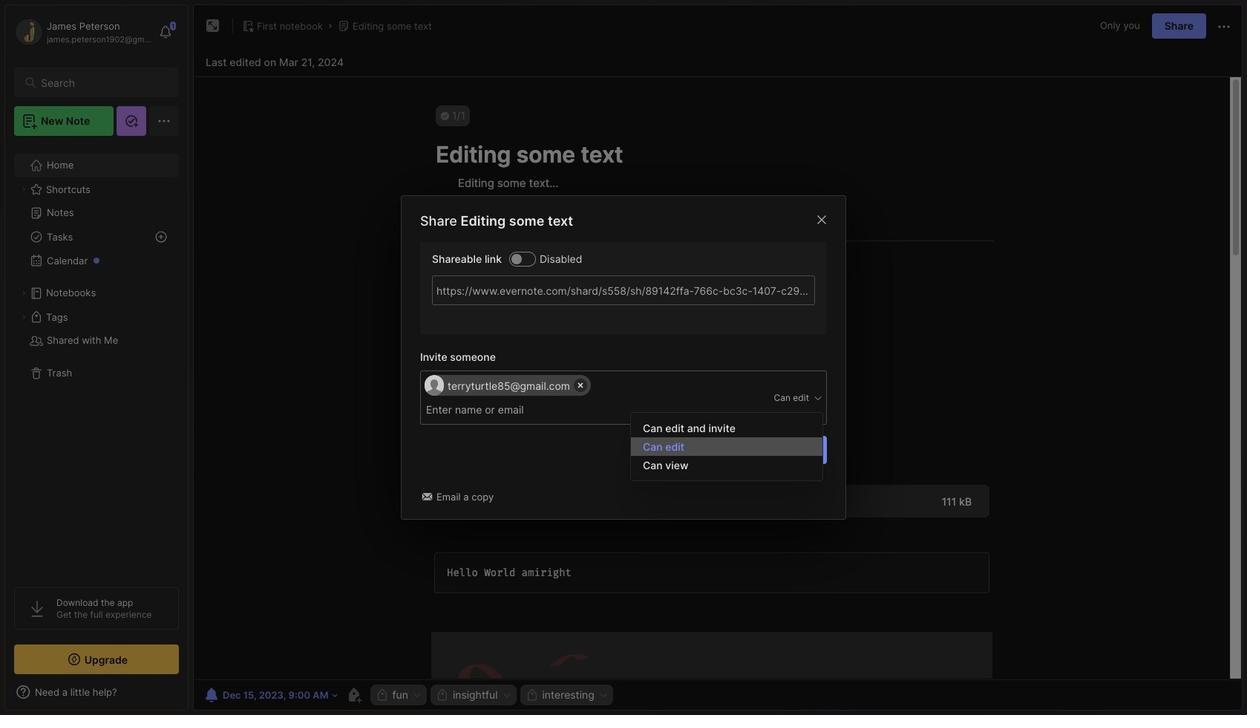 Task type: vqa. For each thing, say whether or not it's contained in the screenshot.
stack
no



Task type: locate. For each thing, give the bounding box(es) containing it.
Shared URL text field
[[432, 275, 816, 305]]

menu item
[[631, 437, 823, 456]]

close image
[[813, 211, 831, 229]]

note window element
[[193, 4, 1243, 711]]

none search field inside the main element
[[41, 74, 166, 91]]

main element
[[0, 0, 193, 715]]

Note Editor text field
[[194, 77, 1243, 680]]

None search field
[[41, 74, 166, 91]]

tree
[[5, 145, 188, 574]]

tree inside the main element
[[5, 145, 188, 574]]



Task type: describe. For each thing, give the bounding box(es) containing it.
expand tags image
[[19, 313, 28, 322]]

expand note image
[[204, 17, 222, 35]]

Select permission field
[[703, 391, 824, 405]]

Add tag field
[[425, 402, 603, 418]]

expand notebooks image
[[19, 289, 28, 298]]

shared link switcher image
[[512, 254, 522, 264]]

Search text field
[[41, 76, 166, 90]]

add tag image
[[345, 686, 363, 704]]

dropdown list menu
[[631, 419, 823, 474]]



